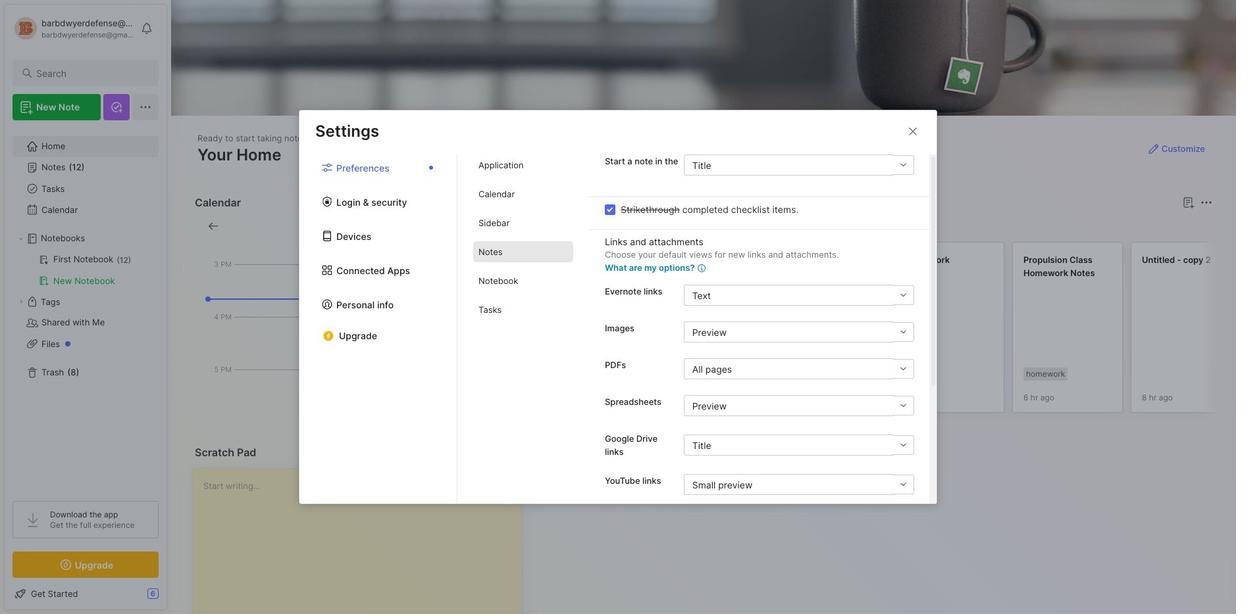 Task type: vqa. For each thing, say whether or not it's contained in the screenshot.
Italic image
no



Task type: locate. For each thing, give the bounding box(es) containing it.
tree
[[5, 128, 167, 490]]

tab list
[[299, 155, 457, 504], [457, 155, 589, 504], [541, 219, 1210, 234]]

Choose default view option for YouTube links field
[[684, 475, 914, 496]]

Choose default view option for Spreadsheets field
[[684, 396, 914, 417]]

group
[[13, 249, 158, 292]]

Select44 checkbox
[[605, 205, 615, 215]]

Choose default view option for Google Drive links field
[[684, 435, 914, 456]]

expand tags image
[[17, 298, 25, 306]]

None search field
[[36, 65, 147, 81]]

none search field inside main element
[[36, 65, 147, 81]]

Search text field
[[36, 67, 147, 80]]

tree inside main element
[[5, 128, 167, 490]]

Start writing… text field
[[203, 469, 522, 615]]

tab
[[473, 155, 573, 176], [473, 184, 573, 205], [473, 213, 573, 234], [541, 219, 580, 234], [585, 219, 638, 234], [473, 242, 573, 263], [473, 271, 573, 292], [473, 300, 573, 321]]

main element
[[0, 0, 171, 615]]

Choose default view option for PDFs field
[[684, 359, 914, 380]]

row group
[[539, 242, 1236, 421]]



Task type: describe. For each thing, give the bounding box(es) containing it.
expand notebooks image
[[17, 235, 25, 243]]

Choose default view option for Evernote links field
[[684, 285, 914, 306]]

close image
[[905, 124, 921, 140]]

Start a new note in the body or title. field
[[684, 155, 914, 176]]

Choose default view option for Images field
[[684, 322, 914, 343]]

group inside tree
[[13, 249, 158, 292]]



